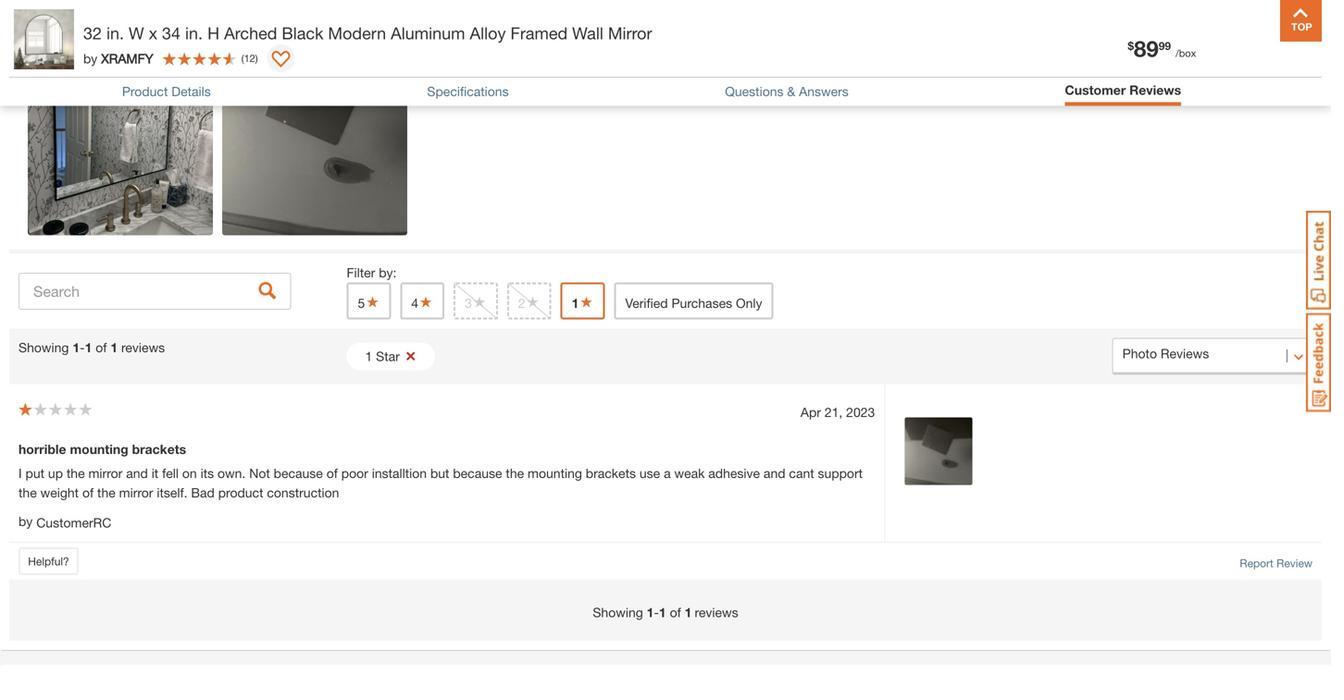 Task type: locate. For each thing, give the bounding box(es) containing it.
cant
[[789, 466, 814, 481]]

questions & answers button
[[725, 84, 849, 99], [725, 84, 849, 99]]

1 horizontal spatial reviews
[[695, 605, 738, 621]]

star symbol image for 4
[[418, 296, 433, 309]]

12
[[244, 52, 255, 64]]

showing for showing 1 - 1 of 1 reviews 1 star
[[19, 340, 69, 355]]

1 inside button
[[572, 296, 579, 311]]

mounting
[[70, 442, 128, 457], [528, 466, 582, 481]]

and
[[126, 466, 148, 481], [764, 466, 786, 481]]

1 star symbol image from the left
[[365, 296, 380, 309]]

&
[[787, 84, 795, 99]]

helpful?
[[28, 555, 69, 568]]

star symbol image inside 4 button
[[418, 296, 433, 309]]

2 horizontal spatial star symbol image
[[579, 296, 594, 309]]

0 vertical spatial by
[[83, 51, 97, 66]]

top button
[[1280, 0, 1322, 42]]

report review button
[[1240, 555, 1313, 572]]

customer reviews button
[[1065, 82, 1181, 101], [1065, 82, 1181, 98]]

questions & answers
[[725, 84, 849, 99]]

mirror down it
[[119, 485, 153, 501]]

0 horizontal spatial brackets
[[132, 442, 186, 457]]

1 horizontal spatial because
[[453, 466, 502, 481]]

-
[[80, 340, 85, 355], [654, 605, 659, 621]]

0 vertical spatial -
[[80, 340, 85, 355]]

2 star symbol image from the left
[[525, 296, 540, 309]]

showing for showing 1 - 1 of 1 reviews
[[593, 605, 643, 621]]

brackets up it
[[132, 442, 186, 457]]

reviews
[[121, 340, 165, 355], [695, 605, 738, 621]]

0 horizontal spatial because
[[274, 466, 323, 481]]

1 vertical spatial mirror
[[119, 485, 153, 501]]

1 because from the left
[[274, 466, 323, 481]]

display image
[[272, 51, 290, 69]]

0 horizontal spatial star symbol image
[[365, 296, 380, 309]]

a
[[664, 466, 671, 481]]

1 horizontal spatial in.
[[185, 23, 203, 43]]

and left cant
[[764, 466, 786, 481]]

x
[[149, 23, 157, 43]]

94015
[[292, 36, 333, 53]]

it
[[152, 466, 159, 481]]

1 horizontal spatial star symbol image
[[525, 296, 540, 309]]

1 button
[[561, 283, 605, 320]]

0 horizontal spatial in.
[[106, 23, 124, 43]]

not
[[249, 466, 270, 481]]

1 horizontal spatial brackets
[[586, 466, 636, 481]]

)
[[255, 52, 258, 64]]

- inside showing 1 - 1 of 1 reviews 1 star
[[80, 340, 85, 355]]

in.
[[106, 23, 124, 43], [185, 23, 203, 43]]

1 vertical spatial by
[[19, 514, 33, 529]]

1 vertical spatial showing
[[593, 605, 643, 621]]

0 vertical spatial reviews
[[121, 340, 165, 355]]

1 star symbol image from the left
[[418, 296, 433, 309]]

star symbol image
[[418, 296, 433, 309], [525, 296, 540, 309], [579, 296, 594, 309]]

2 star symbol image from the left
[[472, 296, 487, 309]]

star symbol image inside 3 button
[[472, 296, 487, 309]]

5 button
[[347, 283, 391, 320]]

by down 32
[[83, 51, 97, 66]]

star symbol image inside 1 button
[[579, 296, 594, 309]]

in. left h
[[185, 23, 203, 43]]

$ 89 99 /box
[[1128, 35, 1196, 62]]

1 horizontal spatial star symbol image
[[472, 296, 487, 309]]

h
[[207, 23, 219, 43]]

3 button
[[454, 283, 498, 320]]

because up construction
[[274, 466, 323, 481]]

because
[[274, 466, 323, 481], [453, 466, 502, 481]]

showing
[[19, 340, 69, 355], [593, 605, 643, 621]]

1 vertical spatial brackets
[[586, 466, 636, 481]]

star symbol image right 2 'button'
[[579, 296, 594, 309]]

1 vertical spatial mounting
[[528, 466, 582, 481]]

showing inside showing 1 - 1 of 1 reviews 1 star
[[19, 340, 69, 355]]

0 vertical spatial mounting
[[70, 442, 128, 457]]

star symbol image left 1 button
[[525, 296, 540, 309]]

brackets
[[132, 442, 186, 457], [586, 466, 636, 481]]

32
[[83, 23, 102, 43]]

details
[[171, 84, 211, 99]]

of
[[96, 340, 107, 355], [327, 466, 338, 481], [82, 485, 94, 501], [670, 605, 681, 621]]

0 horizontal spatial mounting
[[70, 442, 128, 457]]

poor
[[341, 466, 368, 481]]

construction
[[267, 485, 339, 501]]

xramfy
[[101, 51, 153, 66]]

of inside showing 1 - 1 of 1 reviews 1 star
[[96, 340, 107, 355]]

reviews inside showing 1 - 1 of 1 reviews 1 star
[[121, 340, 165, 355]]

and left it
[[126, 466, 148, 481]]

purchases
[[672, 296, 732, 311]]

up
[[48, 466, 63, 481]]

brackets left use
[[586, 466, 636, 481]]

feedback link image
[[1306, 313, 1331, 413]]

arched
[[224, 23, 277, 43]]

1 vertical spatial reviews
[[695, 605, 738, 621]]

2 button
[[507, 283, 551, 320]]

0 vertical spatial showing
[[19, 340, 69, 355]]

diy
[[1118, 49, 1142, 66]]

because right but
[[453, 466, 502, 481]]

star symbol image
[[365, 296, 380, 309], [472, 296, 487, 309]]

bad
[[191, 485, 215, 501]]

1 vertical spatial -
[[654, 605, 659, 621]]

by xramfy
[[83, 51, 153, 66]]

star symbol image inside 5 button
[[365, 296, 380, 309]]

1 horizontal spatial showing
[[593, 605, 643, 621]]

in. left "w" on the left of the page
[[106, 23, 124, 43]]

0 horizontal spatial by
[[19, 514, 33, 529]]

0 horizontal spatial reviews
[[121, 340, 165, 355]]

4
[[411, 296, 418, 311]]

filter
[[347, 265, 375, 280]]

star symbol image for 1
[[579, 296, 594, 309]]

1 horizontal spatial and
[[764, 466, 786, 481]]

0 horizontal spatial -
[[80, 340, 85, 355]]

helpful? button
[[19, 548, 79, 576]]

by inside by customerrc
[[19, 514, 33, 529]]

the
[[67, 466, 85, 481], [506, 466, 524, 481], [19, 485, 37, 501], [97, 485, 115, 501]]

mirror left it
[[88, 466, 122, 481]]

the down put
[[19, 485, 37, 501]]

3 star symbol image from the left
[[579, 296, 594, 309]]

1 horizontal spatial by
[[83, 51, 97, 66]]

apr 21, 2023
[[801, 405, 875, 420]]

customerrc button
[[36, 514, 111, 533]]

star symbol image inside 2 'button'
[[525, 296, 540, 309]]

star symbol image down filter by:
[[365, 296, 380, 309]]

1 horizontal spatial -
[[654, 605, 659, 621]]

weight
[[40, 485, 79, 501]]

specifications
[[427, 84, 509, 99]]

put
[[25, 466, 44, 481]]

by
[[83, 51, 97, 66], [19, 514, 33, 529]]

0 vertical spatial brackets
[[132, 442, 186, 457]]

Search text field
[[19, 273, 291, 310]]

1 star button
[[347, 343, 435, 371]]

0 horizontal spatial star symbol image
[[418, 296, 433, 309]]

5
[[358, 296, 365, 311]]

product details
[[122, 84, 211, 99]]

specifications button
[[427, 84, 509, 99], [427, 84, 509, 99]]

itself.
[[157, 485, 187, 501]]

0 horizontal spatial and
[[126, 466, 148, 481]]

star symbol image left 2
[[472, 296, 487, 309]]

0 horizontal spatial showing
[[19, 340, 69, 355]]

star symbol image left 3
[[418, 296, 433, 309]]

the right but
[[506, 466, 524, 481]]

2 because from the left
[[453, 466, 502, 481]]

2023
[[846, 405, 875, 420]]

by up the 'helpful?' button
[[19, 514, 33, 529]]

1 and from the left
[[126, 466, 148, 481]]



Task type: vqa. For each thing, say whether or not it's contained in the screenshot.
4 in. Canless Adjustable CCT Integrated LED Recessed Light Trim Night Light 650lms New Construction Remodel (12-Pack) image
no



Task type: describe. For each thing, give the bounding box(es) containing it.
review
[[1277, 557, 1313, 570]]

- for showing 1 - 1 of 1 reviews 1 star
[[80, 340, 85, 355]]

installtion
[[372, 466, 427, 481]]

daly
[[118, 36, 148, 53]]

report
[[1240, 557, 1274, 570]]

reviews for showing 1 - 1 of 1 reviews
[[695, 605, 738, 621]]

report review
[[1240, 557, 1313, 570]]

framed
[[511, 23, 568, 43]]

apr
[[801, 405, 821, 420]]

modern
[[328, 23, 386, 43]]

94015 button
[[269, 35, 333, 54]]

2 in. from the left
[[185, 23, 203, 43]]

8 link
[[1265, 18, 1309, 67]]

questions
[[725, 84, 784, 99]]

What can we help you find today? search field
[[368, 25, 874, 64]]

product image image
[[14, 9, 74, 69]]

/box
[[1176, 47, 1196, 59]]

product
[[218, 485, 263, 501]]

star
[[376, 349, 400, 364]]

horrible mounting brackets i put up the mirror and it fell on its own.  not because of poor installtion but because the mounting brackets use a weak adhesive and cant support the weight of the mirror itself. bad product construction
[[19, 442, 863, 501]]

reviews for showing 1 - 1 of 1 reviews 1 star
[[121, 340, 165, 355]]

answers
[[799, 84, 849, 99]]

the up customerrc
[[97, 485, 115, 501]]

by for by customerrc
[[19, 514, 33, 529]]

live chat image
[[1306, 211, 1331, 310]]

by for by xramfy
[[83, 51, 97, 66]]

$
[[1128, 39, 1134, 52]]

weak
[[674, 466, 705, 481]]

( 12 )
[[241, 52, 258, 64]]

21,
[[825, 405, 843, 420]]

3
[[465, 296, 472, 311]]

the home depot logo image
[[15, 15, 74, 74]]

verified purchases only button
[[614, 283, 773, 320]]

34
[[162, 23, 181, 43]]

but
[[430, 466, 449, 481]]

black
[[282, 23, 323, 43]]

- for showing 1 - 1 of 1 reviews
[[654, 605, 659, 621]]

filter by:
[[347, 265, 397, 280]]

mirror
[[608, 23, 652, 43]]

daly city 10pm
[[118, 36, 225, 53]]

1 horizontal spatial mounting
[[528, 466, 582, 481]]

verified
[[625, 296, 668, 311]]

by customerrc
[[19, 514, 111, 531]]

89
[[1134, 35, 1159, 62]]

star symbol image for 2
[[525, 296, 540, 309]]

0 vertical spatial mirror
[[88, 466, 122, 481]]

32 in. w x 34 in. h arched black modern aluminum alloy framed wall mirror
[[83, 23, 652, 43]]

2
[[518, 296, 525, 311]]

verified purchases only
[[625, 296, 762, 311]]

own.
[[218, 466, 246, 481]]

diy button
[[1101, 22, 1160, 67]]

showing 1 - 1 of 1 reviews
[[593, 605, 738, 621]]

customerrc
[[36, 515, 111, 531]]

(
[[241, 52, 244, 64]]

star symbol image for 3
[[472, 296, 487, 309]]

10pm
[[185, 36, 225, 53]]

4 button
[[400, 283, 444, 320]]

1 in. from the left
[[106, 23, 124, 43]]

by:
[[379, 265, 397, 280]]

wall
[[572, 23, 603, 43]]

customer
[[1065, 82, 1126, 98]]

use
[[640, 466, 660, 481]]

8
[[1291, 20, 1297, 33]]

reviews
[[1130, 82, 1181, 98]]

city
[[152, 36, 178, 53]]

only
[[736, 296, 762, 311]]

fell
[[162, 466, 179, 481]]

alloy
[[470, 23, 506, 43]]

its
[[200, 466, 214, 481]]

horrible
[[19, 442, 66, 457]]

adhesive
[[708, 466, 760, 481]]

2 and from the left
[[764, 466, 786, 481]]

showing 1 - 1 of 1 reviews 1 star
[[19, 340, 400, 364]]

on
[[182, 466, 197, 481]]

i
[[19, 466, 22, 481]]

product
[[122, 84, 168, 99]]

aluminum
[[391, 23, 465, 43]]

star symbol image for 5
[[365, 296, 380, 309]]

the right up
[[67, 466, 85, 481]]

99
[[1159, 39, 1171, 52]]

support
[[818, 466, 863, 481]]

w
[[129, 23, 144, 43]]



